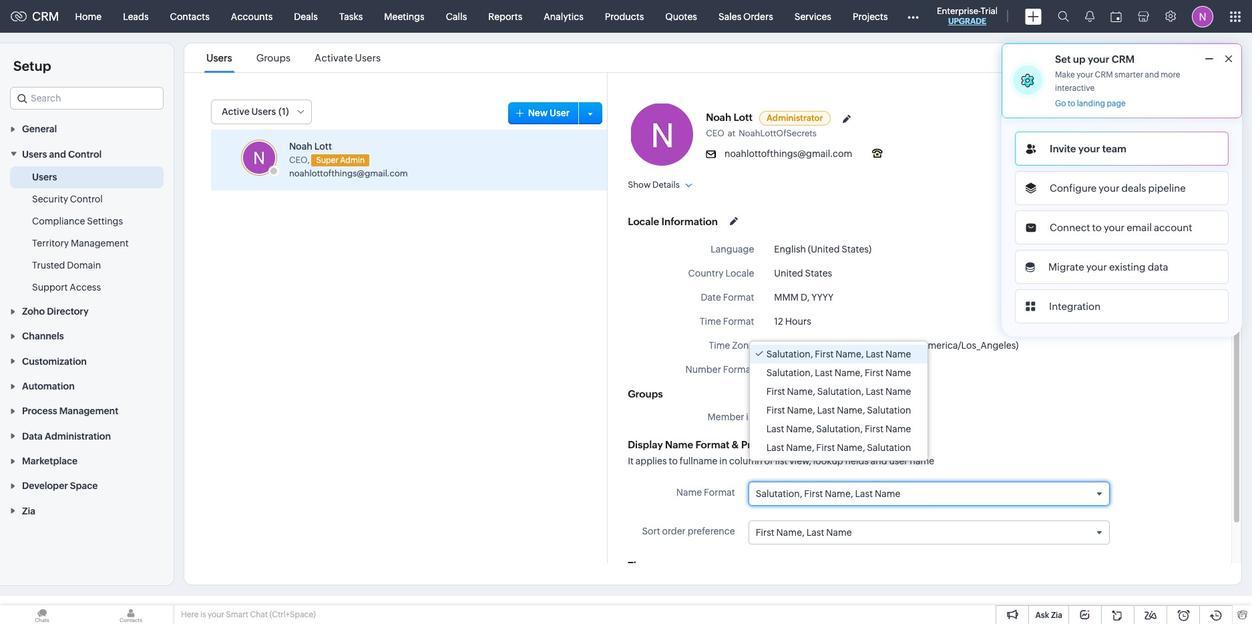 Task type: vqa. For each thing, say whether or not it's contained in the screenshot.
cancel button
no



Task type: locate. For each thing, give the bounding box(es) containing it.
services link
[[784, 0, 842, 32]]

control down the general dropdown button
[[68, 149, 102, 159]]

last inside field
[[855, 488, 873, 499]]

upgrade
[[949, 17, 987, 26]]

name inside the display name format & preferences it applies to fullname in column of list view, lookup fields and user name
[[665, 439, 694, 450]]

control inside region
[[70, 194, 103, 204]]

1 vertical spatial noah
[[289, 141, 313, 152]]

1 vertical spatial and
[[49, 149, 66, 159]]

0 horizontal spatial noahlottofthings@gmail.com
[[289, 168, 408, 178]]

time left zone
[[709, 340, 731, 351]]

and down general
[[49, 149, 66, 159]]

new
[[528, 107, 548, 118]]

lott inside noah lott ceo, super admin noahlottofthings@gmail.com
[[314, 141, 332, 152]]

control
[[68, 149, 102, 159], [70, 194, 103, 204]]

display name format & preferences it applies to fullname in column of list view, lookup fields and user name
[[628, 439, 935, 466]]

name, inside first name, last name field
[[777, 527, 805, 538]]

0 horizontal spatial noah
[[289, 141, 313, 152]]

0 horizontal spatial zia
[[22, 506, 35, 516]]

1 horizontal spatial groups
[[628, 388, 663, 400]]

list containing users
[[194, 43, 393, 72]]

1 horizontal spatial users link
[[204, 52, 234, 63]]

integration
[[1050, 301, 1101, 312]]

1 vertical spatial users link
[[32, 170, 57, 184]]

users link up the security
[[32, 170, 57, 184]]

1 vertical spatial in
[[720, 456, 728, 466]]

make
[[1056, 70, 1076, 80]]

0 vertical spatial lott
[[734, 112, 753, 123]]

1 vertical spatial noahlottofthings@gmail.com
[[289, 168, 408, 178]]

-
[[800, 340, 803, 351], [775, 412, 777, 422]]

first up salutation, last name, first name
[[815, 349, 834, 359]]

users inside "dropdown button"
[[22, 149, 47, 159]]

account
[[1154, 222, 1193, 233]]

control up compliance settings
[[70, 194, 103, 204]]

name
[[910, 456, 935, 466]]

active
[[222, 106, 250, 117]]

territory management link
[[32, 236, 129, 250]]

deals
[[1122, 182, 1147, 194]]

first name, salutation, last name
[[767, 386, 912, 397]]

and left user
[[871, 456, 888, 466]]

0 vertical spatial salutation, first name, last name
[[767, 349, 912, 359]]

format up the time format
[[723, 292, 755, 303]]

salutation for first name, last name, salutation
[[867, 405, 912, 416]]

first inside field
[[805, 488, 823, 499]]

0 vertical spatial control
[[68, 149, 102, 159]]

1 vertical spatial management
[[59, 406, 119, 416]]

crm link
[[11, 9, 59, 23]]

noah up ceo,
[[289, 141, 313, 152]]

crm up smarter
[[1112, 53, 1135, 65]]

0 vertical spatial and
[[1146, 70, 1160, 80]]

sales
[[719, 11, 742, 22]]

users and control button
[[0, 141, 174, 166]]

None field
[[10, 87, 164, 110]]

details
[[653, 180, 680, 190]]

page
[[1107, 99, 1126, 108]]

control inside "dropdown button"
[[68, 149, 102, 159]]

1 horizontal spatial to
[[1068, 99, 1076, 108]]

users and control
[[22, 149, 102, 159]]

users (1)
[[252, 106, 289, 117]]

salutation, first name, last name up salutation, last name, first name
[[767, 349, 912, 359]]

applies
[[636, 456, 667, 466]]

fullname
[[680, 456, 718, 466]]

ask
[[1036, 611, 1050, 620]]

salutation, inside field
[[756, 488, 803, 499]]

smarter
[[1115, 70, 1144, 80]]

groups up 'display'
[[628, 388, 663, 400]]

member
[[708, 412, 745, 422]]

- right (gmt
[[800, 340, 803, 351]]

format inside the display name format & preferences it applies to fullname in column of list view, lookup fields and user name
[[696, 439, 730, 450]]

united states
[[775, 268, 833, 279]]

1 salutation from the top
[[867, 405, 912, 416]]

management for territory management
[[71, 238, 129, 248]]

zia inside dropdown button
[[22, 506, 35, 516]]

salutation, first name, last name down lookup
[[756, 488, 901, 499]]

sort
[[642, 526, 661, 537]]

accounts
[[231, 11, 273, 22]]

0 horizontal spatial in
[[720, 456, 728, 466]]

marketplace button
[[0, 448, 174, 473]]

salutation,
[[767, 349, 813, 359], [767, 367, 813, 378], [818, 386, 864, 397], [817, 424, 863, 434], [756, 488, 803, 499]]

1 horizontal spatial noah
[[706, 112, 732, 123]]

management down settings
[[71, 238, 129, 248]]

1 horizontal spatial zia
[[1052, 611, 1063, 620]]

format up zone
[[723, 316, 755, 327]]

format for number
[[723, 364, 755, 375]]

lott up at
[[734, 112, 753, 123]]

format down fullname
[[704, 487, 735, 498]]

channels button
[[0, 323, 174, 348]]

1 vertical spatial zia
[[1052, 611, 1063, 620]]

users link
[[204, 52, 234, 63], [32, 170, 57, 184]]

2 salutation from the top
[[867, 442, 912, 453]]

1 vertical spatial salutation, first name, last name
[[756, 488, 901, 499]]

crm left smarter
[[1095, 70, 1114, 80]]

2 vertical spatial to
[[669, 456, 678, 466]]

lott for noah lott ceo, super admin noahlottofthings@gmail.com
[[314, 141, 332, 152]]

1 horizontal spatial noahlottofthings@gmail.com
[[725, 148, 853, 159]]

locale
[[628, 215, 660, 227], [726, 268, 755, 279]]

users down general
[[22, 149, 47, 159]]

time for time zone
[[709, 340, 731, 351]]

0 vertical spatial noahlottofthings@gmail.com
[[725, 148, 853, 159]]

0 horizontal spatial lott
[[314, 141, 332, 152]]

last
[[866, 349, 884, 359], [815, 367, 833, 378], [866, 386, 884, 397], [818, 405, 835, 416], [767, 424, 785, 434], [767, 442, 785, 453], [855, 488, 873, 499], [807, 527, 825, 538]]

is
[[200, 610, 206, 619]]

calendar image
[[1111, 11, 1122, 22]]

1 vertical spatial salutation
[[867, 442, 912, 453]]

name,
[[836, 349, 864, 359], [835, 367, 863, 378], [787, 386, 816, 397], [787, 405, 816, 416], [837, 405, 866, 416], [786, 424, 815, 434], [786, 442, 815, 453], [837, 442, 866, 453], [825, 488, 854, 499], [777, 527, 805, 538]]

zia down developer
[[22, 506, 35, 516]]

projects
[[853, 11, 888, 22]]

salutation, down list on the bottom right of page
[[756, 488, 803, 499]]

contacts link
[[159, 0, 220, 32]]

to right 'go'
[[1068, 99, 1076, 108]]

users link down "contacts"
[[204, 52, 234, 63]]

your left email
[[1104, 222, 1125, 233]]

first right preference
[[756, 527, 775, 538]]

groups link
[[254, 52, 293, 63]]

to right the applies
[[669, 456, 678, 466]]

lookup
[[814, 456, 844, 466]]

your down up
[[1077, 70, 1094, 80]]

0 vertical spatial salutation
[[867, 405, 912, 416]]

your left deals
[[1099, 182, 1120, 194]]

landing
[[1078, 99, 1106, 108]]

create menu element
[[1018, 0, 1050, 32]]

format up fullname
[[696, 439, 730, 450]]

your left team
[[1079, 143, 1101, 154]]

first down standard
[[865, 367, 884, 378]]

users up the security
[[32, 171, 57, 182]]

1 horizontal spatial lott
[[734, 112, 753, 123]]

domain
[[67, 260, 101, 270]]

your
[[1088, 53, 1110, 65], [1077, 70, 1094, 80], [1079, 143, 1101, 154], [1099, 182, 1120, 194], [1104, 222, 1125, 233], [1087, 261, 1108, 273], [208, 610, 224, 619]]

in right member
[[747, 412, 755, 422]]

first down view,
[[805, 488, 823, 499]]

1 horizontal spatial and
[[871, 456, 888, 466]]

- up preferences on the right
[[775, 412, 777, 422]]

0 horizontal spatial locale
[[628, 215, 660, 227]]

invite your team
[[1050, 143, 1127, 154]]

0 vertical spatial zia
[[22, 506, 35, 516]]

to
[[1068, 99, 1076, 108], [1093, 222, 1102, 233], [669, 456, 678, 466]]

&
[[732, 439, 739, 450]]

2 vertical spatial and
[[871, 456, 888, 466]]

smart
[[226, 610, 249, 619]]

united
[[775, 268, 804, 279]]

0 horizontal spatial to
[[669, 456, 678, 466]]

zoho directory button
[[0, 298, 174, 323]]

data
[[22, 431, 43, 441]]

0 vertical spatial management
[[71, 238, 129, 248]]

configure
[[1050, 182, 1097, 194]]

locale down the show
[[628, 215, 660, 227]]

0 vertical spatial noah
[[706, 112, 732, 123]]

1 vertical spatial groups
[[628, 388, 663, 400]]

to right connect
[[1093, 222, 1102, 233]]

2 horizontal spatial to
[[1093, 222, 1102, 233]]

format down zone
[[723, 364, 755, 375]]

name format
[[677, 487, 735, 498]]

and left more
[[1146, 70, 1160, 80]]

noahlottofthings@gmail.com down noahlottofsecrets link
[[725, 148, 853, 159]]

noah for noah lott ceo, super admin noahlottofthings@gmail.com
[[289, 141, 313, 152]]

noah up ceo
[[706, 112, 732, 123]]

more
[[1161, 70, 1181, 80]]

number
[[686, 364, 721, 375]]

lott up super
[[314, 141, 332, 152]]

noah inside noah lott ceo, super admin noahlottofthings@gmail.com
[[289, 141, 313, 152]]

0 vertical spatial groups
[[256, 52, 291, 63]]

zia right ask
[[1052, 611, 1063, 620]]

services
[[795, 11, 832, 22]]

locale down language
[[726, 268, 755, 279]]

process
[[22, 406, 57, 416]]

last name, first name, salutation
[[767, 442, 912, 453]]

calls link
[[435, 0, 478, 32]]

salutation, up 123,456.789
[[767, 349, 813, 359]]

signals image
[[1086, 11, 1095, 22]]

Salutation, First Name, Last Name field
[[749, 482, 1110, 505]]

users inside region
[[32, 171, 57, 182]]

management inside 'link'
[[71, 238, 129, 248]]

12
[[775, 316, 784, 327]]

0 horizontal spatial -
[[775, 412, 777, 422]]

crm
[[32, 9, 59, 23], [1112, 53, 1135, 65], [1095, 70, 1114, 80]]

and inside the display name format & preferences it applies to fullname in column of list view, lookup fields and user name
[[871, 456, 888, 466]]

order
[[662, 526, 686, 537]]

tree
[[750, 341, 928, 460]]

in inside the display name format & preferences it applies to fullname in column of list view, lookup fields and user name
[[720, 456, 728, 466]]

leads
[[123, 11, 149, 22]]

1 horizontal spatial locale
[[726, 268, 755, 279]]

Other Modules field
[[899, 6, 928, 27]]

0 vertical spatial to
[[1068, 99, 1076, 108]]

1 vertical spatial lott
[[314, 141, 332, 152]]

tree containing salutation, first name, last name
[[750, 341, 928, 460]]

display
[[628, 439, 663, 450]]

time format
[[700, 316, 755, 327]]

time down date on the right of page
[[700, 316, 721, 327]]

format for time
[[723, 316, 755, 327]]

states)
[[842, 244, 872, 255]]

crm left home
[[32, 9, 59, 23]]

compliance settings link
[[32, 214, 123, 228]]

support access link
[[32, 280, 101, 294]]

noahlottofthings@gmail.com down admin
[[289, 168, 408, 178]]

2 vertical spatial crm
[[1095, 70, 1114, 80]]

to inside the display name format & preferences it applies to fullname in column of list view, lookup fields and user name
[[669, 456, 678, 466]]

users link for security control link
[[32, 170, 57, 184]]

meetings link
[[374, 0, 435, 32]]

management
[[71, 238, 129, 248], [59, 406, 119, 416]]

1 vertical spatial control
[[70, 194, 103, 204]]

activate
[[315, 52, 353, 63]]

format
[[723, 292, 755, 303], [723, 316, 755, 327], [723, 364, 755, 375], [696, 439, 730, 450], [704, 487, 735, 498]]

groups down accounts link
[[256, 52, 291, 63]]

list
[[194, 43, 393, 72]]

1 horizontal spatial in
[[747, 412, 755, 422]]

name, inside salutation, first name, last name field
[[825, 488, 854, 499]]

email
[[1127, 222, 1152, 233]]

0 horizontal spatial and
[[49, 149, 66, 159]]

last inside field
[[807, 527, 825, 538]]

1 vertical spatial to
[[1093, 222, 1102, 233]]

0 horizontal spatial users link
[[32, 170, 57, 184]]

1 horizontal spatial -
[[800, 340, 803, 351]]

in left column
[[720, 456, 728, 466]]

0 vertical spatial users link
[[204, 52, 234, 63]]

2 horizontal spatial and
[[1146, 70, 1160, 80]]

management inside dropdown button
[[59, 406, 119, 416]]

profile image
[[1193, 6, 1214, 27]]

management up data administration dropdown button at the bottom left of page
[[59, 406, 119, 416]]



Task type: describe. For each thing, give the bounding box(es) containing it.
preferences
[[742, 439, 799, 450]]

user
[[550, 107, 570, 118]]

0 vertical spatial -
[[800, 340, 803, 351]]

salutation, down (gmt
[[767, 367, 813, 378]]

yyyy
[[812, 292, 834, 303]]

of
[[765, 456, 774, 466]]

at
[[728, 128, 736, 138]]

access
[[70, 282, 101, 292]]

here is your smart chat (ctrl+space)
[[181, 610, 316, 619]]

format for date
[[723, 292, 755, 303]]

first up preferences on the right
[[767, 405, 786, 416]]

user
[[890, 456, 908, 466]]

1 vertical spatial -
[[775, 412, 777, 422]]

enterprise-trial upgrade
[[937, 6, 998, 26]]

salutation, first name, last name inside salutation, first name, last name field
[[756, 488, 901, 499]]

ask zia
[[1036, 611, 1063, 620]]

pipeline
[[1149, 182, 1186, 194]]

directory
[[47, 306, 89, 317]]

invite
[[1050, 143, 1077, 154]]

existing
[[1110, 261, 1146, 273]]

show details link
[[628, 180, 693, 190]]

calls
[[446, 11, 467, 22]]

admin
[[340, 155, 365, 165]]

connect to your email account
[[1050, 222, 1193, 233]]

first up lookup
[[817, 442, 835, 453]]

up
[[1074, 53, 1086, 65]]

information
[[662, 215, 718, 227]]

orders
[[744, 11, 774, 22]]

your right migrate
[[1087, 261, 1108, 273]]

settings
[[87, 216, 123, 226]]

zone
[[732, 340, 755, 351]]

setup
[[13, 58, 51, 73]]

time for time format
[[700, 316, 721, 327]]

hours
[[785, 316, 812, 327]]

signals element
[[1078, 0, 1103, 33]]

lott for noah lott
[[734, 112, 753, 123]]

go
[[1056, 99, 1067, 108]]

compliance
[[32, 216, 85, 226]]

automation button
[[0, 373, 174, 398]]

users link for groups link
[[204, 52, 234, 63]]

salutation for last name, first name, salutation
[[867, 442, 912, 453]]

chats image
[[0, 605, 84, 624]]

states
[[805, 268, 833, 279]]

set up your crm make your crm smarter and more interactive go to landing page
[[1056, 53, 1181, 108]]

ceo
[[706, 128, 725, 138]]

date format
[[701, 292, 755, 303]]

trial
[[981, 6, 998, 16]]

data administration button
[[0, 423, 174, 448]]

member in
[[708, 412, 755, 422]]

contacts image
[[89, 605, 173, 624]]

profile element
[[1185, 0, 1222, 32]]

activate users
[[315, 52, 381, 63]]

analytics
[[544, 11, 584, 22]]

first name, last name, salutation
[[767, 405, 912, 416]]

0 vertical spatial locale
[[628, 215, 660, 227]]

number format
[[686, 364, 755, 375]]

english
[[775, 244, 806, 255]]

mmm
[[775, 292, 799, 303]]

your right up
[[1088, 53, 1110, 65]]

set
[[1056, 53, 1071, 65]]

salutation, up the last name, first name, salutation
[[817, 424, 863, 434]]

123,456.789
[[775, 364, 827, 375]]

name inside field
[[875, 488, 901, 499]]

connect
[[1050, 222, 1091, 233]]

preference
[[688, 526, 735, 537]]

(gmt
[[775, 340, 798, 351]]

(gmt -8:0) pacific standard time (america/los_angeles)
[[775, 340, 1019, 351]]

list
[[776, 456, 788, 466]]

time right standard
[[896, 340, 917, 351]]

(united
[[808, 244, 840, 255]]

view,
[[790, 456, 812, 466]]

support access
[[32, 282, 101, 292]]

ceo,
[[289, 155, 310, 165]]

0 vertical spatial crm
[[32, 9, 59, 23]]

to inside set up your crm make your crm smarter and more interactive go to landing page
[[1068, 99, 1076, 108]]

interactive
[[1056, 84, 1095, 93]]

noah lott ceo, super admin noahlottofthings@gmail.com
[[289, 141, 408, 178]]

general
[[22, 124, 57, 135]]

show
[[628, 180, 651, 190]]

pacific
[[823, 340, 852, 351]]

first up fields
[[865, 424, 884, 434]]

8:0)
[[803, 340, 821, 351]]

mmm d, yyyy
[[775, 292, 834, 303]]

first down 123,456.789
[[767, 386, 786, 397]]

First Name, Last Name field
[[749, 521, 1110, 544]]

salutation, down salutation, last name, first name
[[818, 386, 864, 397]]

developer space button
[[0, 473, 174, 498]]

customization button
[[0, 348, 174, 373]]

time zone
[[709, 340, 755, 351]]

and inside "dropdown button"
[[49, 149, 66, 159]]

0 vertical spatial in
[[747, 412, 755, 422]]

format for name
[[704, 487, 735, 498]]

search image
[[1058, 11, 1070, 22]]

noah for noah lott
[[706, 112, 732, 123]]

1 vertical spatial locale
[[726, 268, 755, 279]]

new user button
[[508, 102, 583, 124]]

first name, last name
[[756, 527, 852, 538]]

name inside field
[[827, 527, 852, 538]]

marketplace
[[22, 456, 78, 466]]

last name, salutation, first name
[[767, 424, 912, 434]]

management for process management
[[59, 406, 119, 416]]

security
[[32, 194, 68, 204]]

and inside set up your crm make your crm smarter and more interactive go to landing page
[[1146, 70, 1160, 80]]

go to landing page link
[[1056, 99, 1126, 109]]

territory management
[[32, 238, 129, 248]]

create menu image
[[1026, 8, 1042, 24]]

trusted domain
[[32, 260, 101, 270]]

support
[[32, 282, 68, 292]]

reports link
[[478, 0, 533, 32]]

first inside field
[[756, 527, 775, 538]]

0 horizontal spatial groups
[[256, 52, 291, 63]]

english (united states)
[[775, 244, 872, 255]]

sales orders
[[719, 11, 774, 22]]

security control
[[32, 194, 103, 204]]

developer space
[[22, 481, 98, 491]]

standard
[[854, 340, 894, 351]]

products
[[605, 11, 644, 22]]

active users (1)
[[222, 106, 289, 117]]

1 vertical spatial crm
[[1112, 53, 1135, 65]]

Search text field
[[11, 88, 163, 109]]

migrate
[[1049, 261, 1085, 273]]

users and control region
[[0, 166, 174, 298]]

deals
[[294, 11, 318, 22]]

search element
[[1050, 0, 1078, 33]]

zoho directory
[[22, 306, 89, 317]]

users right activate
[[355, 52, 381, 63]]

process management button
[[0, 398, 174, 423]]

users down "contacts"
[[206, 52, 232, 63]]

zia button
[[0, 498, 174, 523]]

deals link
[[283, 0, 329, 32]]

your right 'is'
[[208, 610, 224, 619]]



